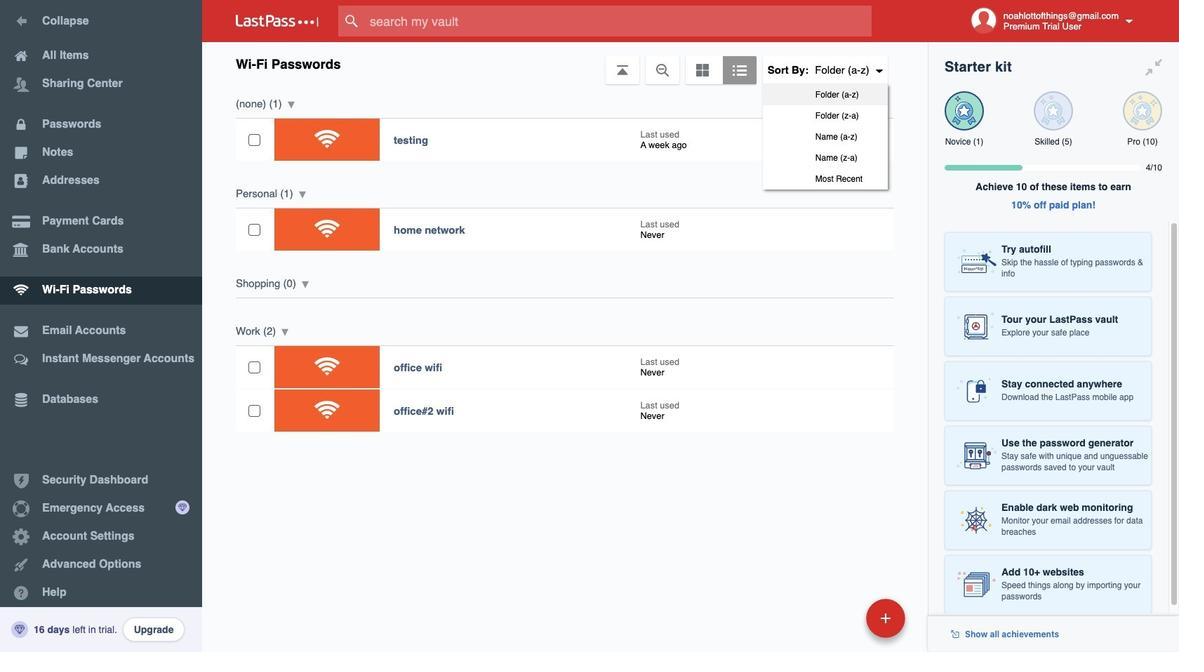 Task type: describe. For each thing, give the bounding box(es) containing it.
Search search field
[[338, 6, 899, 37]]

main navigation navigation
[[0, 0, 202, 652]]

vault options navigation
[[202, 42, 928, 190]]



Task type: locate. For each thing, give the bounding box(es) containing it.
new item navigation
[[770, 595, 914, 652]]

search my vault text field
[[338, 6, 899, 37]]

new item element
[[770, 598, 910, 638]]

lastpass image
[[236, 15, 319, 27]]



Task type: vqa. For each thing, say whether or not it's contained in the screenshot.
search my vault text field
yes



